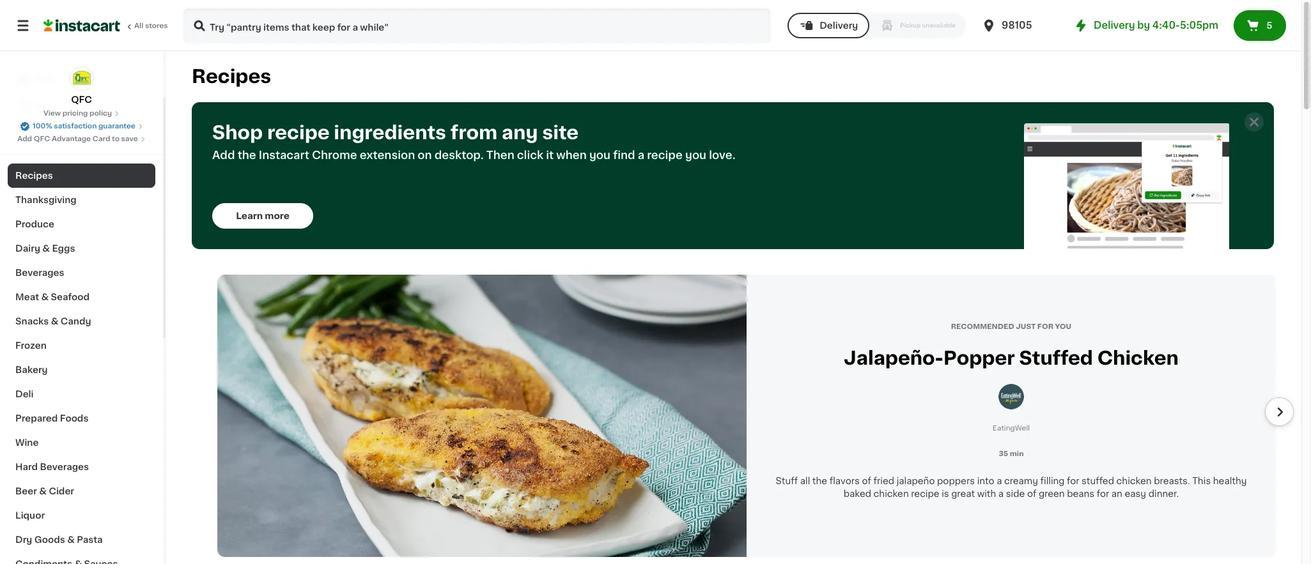 Task type: vqa. For each thing, say whether or not it's contained in the screenshot.
Brands
no



Task type: locate. For each thing, give the bounding box(es) containing it.
when
[[556, 150, 587, 160]]

you
[[1055, 324, 1072, 331]]

1 horizontal spatial you
[[685, 150, 707, 160]]

1 vertical spatial recipes
[[15, 171, 53, 180]]

min
[[1010, 451, 1024, 458]]

0 vertical spatial of
[[862, 477, 871, 486]]

deli link
[[8, 382, 155, 407]]

beer & cider
[[15, 487, 74, 496]]

lists link
[[8, 118, 155, 143]]

chicken down fried
[[874, 490, 909, 499]]

0 horizontal spatial it
[[56, 100, 62, 109]]

you left love.
[[685, 150, 707, 160]]

1 horizontal spatial it
[[546, 150, 554, 160]]

1 vertical spatial of
[[1027, 490, 1037, 499]]

item carousel region
[[192, 275, 1294, 557]]

0 horizontal spatial qfc
[[34, 136, 50, 143]]

shop link
[[8, 66, 155, 92]]

is
[[942, 490, 949, 499]]

liquor
[[15, 512, 45, 520]]

1 horizontal spatial the
[[813, 477, 827, 486]]

of
[[862, 477, 871, 486], [1027, 490, 1037, 499]]

1 vertical spatial shop
[[212, 123, 263, 142]]

stuff all the flavors of fried jalapeño poppers into a creamy filling for stuffed chicken breasts. this healthy baked chicken recipe is great with a side of green beans for an easy dinner.
[[776, 477, 1247, 499]]

dinner.
[[1149, 490, 1179, 499]]

shop for shop recipe ingredients from any site
[[212, 123, 263, 142]]

desktop.
[[435, 150, 484, 160]]

recipe right find
[[647, 150, 683, 160]]

None search field
[[183, 8, 771, 43]]

for down stuffed
[[1097, 490, 1109, 499]]

learn more
[[236, 212, 290, 221]]

this
[[1193, 477, 1211, 486]]

qfc link
[[69, 66, 94, 106]]

1 vertical spatial chicken
[[874, 490, 909, 499]]

1 horizontal spatial shop
[[212, 123, 263, 142]]

stuff
[[776, 477, 798, 486]]

1 vertical spatial add
[[212, 150, 235, 160]]

wine
[[15, 439, 39, 448]]

any
[[502, 123, 538, 142]]

a right into
[[997, 477, 1002, 486]]

to
[[112, 136, 119, 143]]

qfc down lists
[[34, 136, 50, 143]]

& for dairy
[[42, 244, 50, 253]]

0 horizontal spatial add
[[17, 136, 32, 143]]

recipes link
[[8, 164, 155, 188]]

qfc up the view pricing policy link
[[71, 95, 92, 104]]

1 vertical spatial qfc
[[34, 136, 50, 143]]

beverages
[[15, 269, 64, 277], [40, 463, 89, 472]]

1 horizontal spatial qfc
[[71, 95, 92, 104]]

a
[[638, 150, 645, 160], [997, 477, 1002, 486], [999, 490, 1004, 499]]

0 horizontal spatial you
[[589, 150, 611, 160]]

beer & cider link
[[8, 480, 155, 504]]

98105 button
[[982, 8, 1058, 43]]

great
[[952, 490, 975, 499]]

2 vertical spatial recipe
[[911, 490, 940, 499]]

1 horizontal spatial recipes
[[192, 67, 271, 86]]

it right click
[[546, 150, 554, 160]]

you
[[589, 150, 611, 160], [685, 150, 707, 160]]

chicken
[[1117, 477, 1152, 486], [874, 490, 909, 499]]

buy it again link
[[8, 92, 155, 118]]

snacks
[[15, 317, 49, 326]]

0 horizontal spatial chicken
[[874, 490, 909, 499]]

for
[[1067, 477, 1080, 486], [1097, 490, 1109, 499]]

add
[[17, 136, 32, 143], [212, 150, 235, 160]]

add left instacart
[[212, 150, 235, 160]]

beverages down dairy & eggs
[[15, 269, 64, 277]]

frozen
[[15, 341, 47, 350]]

satisfaction
[[54, 123, 97, 130]]

goods
[[34, 536, 65, 545]]

0 vertical spatial for
[[1067, 477, 1080, 486]]

you left find
[[589, 150, 611, 160]]

snacks & candy link
[[8, 309, 155, 334]]

0 horizontal spatial shop
[[36, 75, 60, 84]]

of up baked
[[862, 477, 871, 486]]

1 horizontal spatial delivery
[[1094, 20, 1135, 30]]

2 horizontal spatial recipe
[[911, 490, 940, 499]]

shop up instacart
[[212, 123, 263, 142]]

dry goods & pasta link
[[8, 528, 155, 552]]

more
[[265, 212, 290, 221]]

dry goods & pasta
[[15, 536, 103, 545]]

0 horizontal spatial the
[[238, 150, 256, 160]]

save
[[121, 136, 138, 143]]

1 you from the left
[[589, 150, 611, 160]]

find
[[613, 150, 635, 160]]

lists
[[36, 126, 58, 135]]

produce
[[15, 220, 54, 229]]

frozen link
[[8, 334, 155, 358]]

0 horizontal spatial recipe
[[267, 123, 330, 142]]

beverages inside "link"
[[15, 269, 64, 277]]

it
[[56, 100, 62, 109], [546, 150, 554, 160]]

recommended
[[951, 324, 1015, 331]]

& inside "link"
[[39, 487, 47, 496]]

100% satisfaction guarantee
[[33, 123, 135, 130]]

& right beer
[[39, 487, 47, 496]]

5
[[1267, 21, 1273, 30]]

1 horizontal spatial chicken
[[1117, 477, 1152, 486]]

1 horizontal spatial add
[[212, 150, 235, 160]]

the right all
[[813, 477, 827, 486]]

recipe up instacart
[[267, 123, 330, 142]]

beverages up the cider
[[40, 463, 89, 472]]

delivery inside button
[[820, 21, 858, 30]]

dry
[[15, 536, 32, 545]]

add left "advantage"
[[17, 136, 32, 143]]

0 vertical spatial beverages
[[15, 269, 64, 277]]

dairy & eggs
[[15, 244, 75, 253]]

delivery button
[[788, 13, 870, 38]]

eatingwell image
[[999, 384, 1024, 410]]

it up view
[[56, 100, 62, 109]]

the
[[238, 150, 256, 160], [813, 477, 827, 486]]

a right find
[[638, 150, 645, 160]]

just
[[1016, 324, 1036, 331]]

0 horizontal spatial for
[[1067, 477, 1080, 486]]

0 horizontal spatial delivery
[[820, 21, 858, 30]]

recipe down jalapeño
[[911, 490, 940, 499]]

shop up buy at the left of page
[[36, 75, 60, 84]]

love.
[[709, 150, 736, 160]]

0 vertical spatial shop
[[36, 75, 60, 84]]

learn more button
[[212, 203, 313, 229]]

& left "candy"
[[51, 317, 58, 326]]

1 horizontal spatial for
[[1097, 490, 1109, 499]]

breasts.
[[1154, 477, 1190, 486]]

0 vertical spatial the
[[238, 150, 256, 160]]

all stores link
[[43, 8, 169, 43]]

1 horizontal spatial recipe
[[647, 150, 683, 160]]

0 vertical spatial add
[[17, 136, 32, 143]]

0 horizontal spatial of
[[862, 477, 871, 486]]

a left side
[[999, 490, 1004, 499]]

1 vertical spatial beverages
[[40, 463, 89, 472]]

& left eggs
[[42, 244, 50, 253]]

for up 'beans'
[[1067, 477, 1080, 486]]

beverages link
[[8, 261, 155, 285]]

2 you from the left
[[685, 150, 707, 160]]

prepared foods
[[15, 414, 89, 423]]

& right meat on the bottom left of the page
[[41, 293, 49, 302]]

1 vertical spatial the
[[813, 477, 827, 486]]

hard beverages
[[15, 463, 89, 472]]

instacart
[[259, 150, 309, 160]]

delivery for delivery by 4:40-5:05pm
[[1094, 20, 1135, 30]]

prepared
[[15, 414, 58, 423]]

extension banner image
[[1024, 123, 1230, 249]]

learn
[[236, 212, 263, 221]]

chicken up easy
[[1117, 477, 1152, 486]]

of right side
[[1027, 490, 1037, 499]]

all
[[134, 22, 143, 29]]

the left instacart
[[238, 150, 256, 160]]



Task type: describe. For each thing, give the bounding box(es) containing it.
thanksgiving link
[[8, 188, 155, 212]]

by
[[1138, 20, 1150, 30]]

1 vertical spatial it
[[546, 150, 554, 160]]

shop recipe ingredients from any site
[[212, 123, 579, 142]]

35 min
[[999, 451, 1024, 458]]

shop for shop
[[36, 75, 60, 84]]

cider
[[49, 487, 74, 496]]

add for add qfc advantage card to save
[[17, 136, 32, 143]]

flavors
[[830, 477, 860, 486]]

service type group
[[788, 13, 966, 38]]

stuffed
[[1020, 349, 1093, 367]]

card
[[93, 136, 110, 143]]

buy
[[36, 100, 54, 109]]

delivery by 4:40-5:05pm
[[1094, 20, 1219, 30]]

meat
[[15, 293, 39, 302]]

guarantee
[[98, 123, 135, 130]]

all stores
[[134, 22, 168, 29]]

from
[[451, 123, 498, 142]]

candy
[[61, 317, 91, 326]]

bakery link
[[8, 358, 155, 382]]

1 horizontal spatial of
[[1027, 490, 1037, 499]]

35
[[999, 451, 1008, 458]]

1 vertical spatial for
[[1097, 490, 1109, 499]]

jalapeño-popper stuffed chicken
[[844, 349, 1179, 367]]

add qfc advantage card to save
[[17, 136, 138, 143]]

pasta
[[77, 536, 103, 545]]

0 vertical spatial a
[[638, 150, 645, 160]]

snacks & candy
[[15, 317, 91, 326]]

bakery
[[15, 366, 48, 375]]

popper
[[944, 349, 1015, 367]]

baked
[[844, 490, 872, 499]]

& for beer
[[39, 487, 47, 496]]

wine link
[[8, 431, 155, 455]]

0 vertical spatial qfc
[[71, 95, 92, 104]]

then
[[486, 150, 514, 160]]

for
[[1038, 324, 1054, 331]]

hard beverages link
[[8, 455, 155, 480]]

prepared foods link
[[8, 407, 155, 431]]

creamy
[[1004, 477, 1038, 486]]

seafood
[[51, 293, 90, 302]]

instacart logo image
[[43, 18, 120, 33]]

into
[[977, 477, 995, 486]]

0 vertical spatial chicken
[[1117, 477, 1152, 486]]

& for snacks
[[51, 317, 58, 326]]

2 vertical spatial a
[[999, 490, 1004, 499]]

add for add the instacart chrome extension on desktop. then click it when you find a recipe you love.
[[212, 150, 235, 160]]

on
[[418, 150, 432, 160]]

1 vertical spatial a
[[997, 477, 1002, 486]]

again
[[65, 100, 90, 109]]

eatingwell
[[993, 425, 1030, 432]]

meat & seafood link
[[8, 285, 155, 309]]

site
[[542, 123, 579, 142]]

side
[[1006, 490, 1025, 499]]

5:05pm
[[1180, 20, 1219, 30]]

delivery for delivery
[[820, 21, 858, 30]]

buy it again
[[36, 100, 90, 109]]

100%
[[33, 123, 52, 130]]

dairy
[[15, 244, 40, 253]]

recipe inside stuff all the flavors of fried jalapeño poppers into a creamy filling for stuffed chicken breasts. this healthy baked chicken recipe is great with a side of green beans for an easy dinner.
[[911, 490, 940, 499]]

eggs
[[52, 244, 75, 253]]

deli
[[15, 390, 34, 399]]

& left pasta
[[67, 536, 75, 545]]

advantage
[[52, 136, 91, 143]]

policy
[[90, 110, 112, 117]]

pricing
[[62, 110, 88, 117]]

Search field
[[184, 9, 770, 42]]

1 vertical spatial recipe
[[647, 150, 683, 160]]

easy
[[1125, 490, 1147, 499]]

with
[[977, 490, 996, 499]]

0 vertical spatial recipes
[[192, 67, 271, 86]]

chrome
[[312, 150, 357, 160]]

the inside stuff all the flavors of fried jalapeño poppers into a creamy filling for stuffed chicken breasts. this healthy baked chicken recipe is great with a side of green beans for an easy dinner.
[[813, 477, 827, 486]]

view pricing policy
[[43, 110, 112, 117]]

0 horizontal spatial recipes
[[15, 171, 53, 180]]

hard
[[15, 463, 38, 472]]

beans
[[1067, 490, 1095, 499]]

saved
[[1259, 18, 1288, 27]]

stores
[[145, 22, 168, 29]]

recommended just for you
[[951, 324, 1072, 331]]

filling
[[1041, 477, 1065, 486]]

liquor link
[[8, 504, 155, 528]]

view pricing policy link
[[43, 109, 120, 119]]

healthy
[[1213, 477, 1247, 486]]

& for meat
[[41, 293, 49, 302]]

produce link
[[8, 212, 155, 237]]

0 vertical spatial recipe
[[267, 123, 330, 142]]

green
[[1039, 490, 1065, 499]]

chicken
[[1098, 349, 1179, 367]]

0 vertical spatial it
[[56, 100, 62, 109]]

all
[[800, 477, 810, 486]]

4:40-
[[1153, 20, 1180, 30]]

add qfc advantage card to save link
[[17, 134, 146, 145]]

add the instacart chrome extension on desktop. then click it when you find a recipe you love.
[[212, 150, 736, 160]]

thanksgiving
[[15, 196, 77, 205]]

100% satisfaction guarantee button
[[20, 119, 143, 132]]

qfc logo image
[[69, 66, 94, 91]]

meat & seafood
[[15, 293, 90, 302]]

beer
[[15, 487, 37, 496]]



